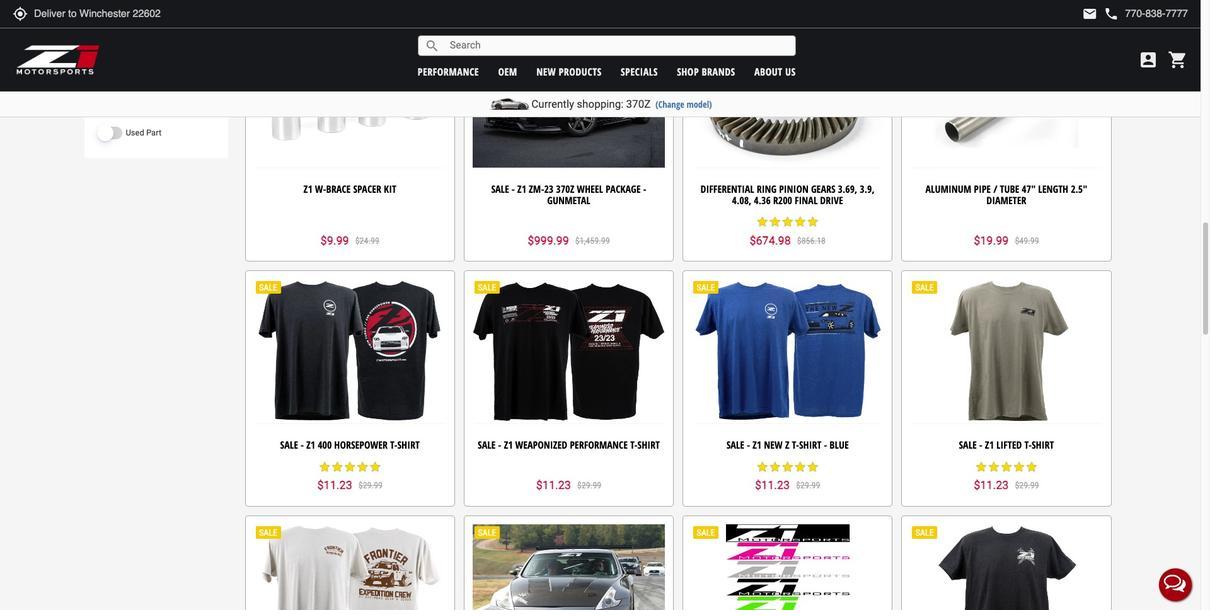 Task type: vqa. For each thing, say whether or not it's contained in the screenshot.
Stickers
no



Task type: locate. For each thing, give the bounding box(es) containing it.
sale - z1 weaponized performance t-shirt
[[478, 438, 660, 452]]

z1 for sale - z1 lifted t-shirt
[[985, 438, 994, 452]]

sale for sale - z1 new z t-shirt - blue
[[727, 438, 745, 452]]

3.9,
[[860, 182, 875, 196]]

$29.99 for sale - z1 400 horsepower t-shirt
[[359, 481, 383, 491]]

shirt right lifted on the bottom of the page
[[1032, 438, 1054, 452]]

$856.18
[[797, 236, 826, 246]]

star star star star star $11.23 $29.99 for lifted
[[974, 461, 1040, 492]]

t-
[[390, 438, 398, 452], [631, 438, 638, 452], [792, 438, 800, 452], [1025, 438, 1032, 452]]

sale left new
[[727, 438, 745, 452]]

shop
[[677, 65, 699, 79]]

z1
[[304, 182, 313, 196], [518, 182, 527, 196], [306, 438, 315, 452], [504, 438, 513, 452], [753, 438, 762, 452], [985, 438, 994, 452]]

z1 for sale - z1 weaponized performance t-shirt
[[504, 438, 513, 452]]

3 $29.99 from the left
[[796, 481, 821, 491]]

spacer
[[353, 182, 382, 196]]

aluminum
[[926, 182, 972, 196]]

z1 left w-
[[304, 182, 313, 196]]

$29.99 down horsepower
[[359, 481, 383, 491]]

gears
[[811, 182, 836, 196]]

shirt right horsepower
[[398, 438, 420, 452]]

2 t- from the left
[[631, 438, 638, 452]]

370z left '(change'
[[626, 98, 651, 110]]

zm-
[[529, 182, 544, 196]]

4 $29.99 from the left
[[1015, 481, 1040, 491]]

final
[[795, 193, 818, 207]]

2 $29.99 from the left
[[578, 481, 602, 491]]

1 star star star star star $11.23 $29.99 from the left
[[317, 461, 383, 492]]

370z inside 'sale - z1 zm-23 370z wheel package - gunmetal'
[[556, 182, 575, 196]]

account_box link
[[1136, 50, 1162, 70]]

star star star star star $674.98 $856.18
[[750, 216, 826, 247]]

star star star star star $11.23 $29.99 down sale - z1 lifted t-shirt
[[974, 461, 1040, 492]]

star star star star star $11.23 $29.99 down sale - z1 400 horsepower t-shirt
[[317, 461, 383, 492]]

weaponized
[[516, 438, 568, 452]]

$1,459.99
[[576, 236, 610, 246]]

t- right "z"
[[792, 438, 800, 452]]

t- for performance
[[631, 438, 638, 452]]

3.69,
[[838, 182, 858, 196]]

sale left zm-
[[491, 182, 509, 196]]

sale for sale - z1 lifted t-shirt
[[959, 438, 977, 452]]

oem
[[498, 65, 518, 79]]

4 $11.23 from the left
[[974, 479, 1009, 492]]

mail phone
[[1083, 6, 1119, 21]]

$9.99 $24.99
[[321, 234, 380, 247]]

kit
[[384, 182, 397, 196]]

account_box
[[1139, 50, 1159, 70]]

3 star star star star star $11.23 $29.99 from the left
[[974, 461, 1040, 492]]

$29.99 down sale - z1 new z t-shirt - blue
[[796, 481, 821, 491]]

shirt for performance
[[638, 438, 660, 452]]

1 t- from the left
[[390, 438, 398, 452]]

1 horizontal spatial 370z
[[626, 98, 651, 110]]

2 shirt from the left
[[638, 438, 660, 452]]

- left 400
[[301, 438, 304, 452]]

performance link
[[418, 65, 479, 79]]

1 vertical spatial 370z
[[556, 182, 575, 196]]

z1 for sale - z1 zm-23 370z wheel package - gunmetal
[[518, 182, 527, 196]]

3 t- from the left
[[792, 438, 800, 452]]

star
[[756, 216, 769, 228], [769, 216, 782, 228], [782, 216, 794, 228], [794, 216, 807, 228], [807, 216, 819, 228], [319, 461, 331, 473], [331, 461, 344, 473], [344, 461, 356, 473], [356, 461, 369, 473], [369, 461, 382, 473], [756, 461, 769, 473], [769, 461, 782, 473], [782, 461, 794, 473], [794, 461, 807, 473], [807, 461, 819, 473], [975, 461, 988, 473], [988, 461, 1001, 473], [1001, 461, 1013, 473], [1013, 461, 1026, 473], [1026, 461, 1038, 473]]

shirt
[[398, 438, 420, 452], [638, 438, 660, 452], [800, 438, 822, 452], [1032, 438, 1054, 452]]

mail link
[[1083, 6, 1098, 21]]

z1 for sale - z1 400 horsepower t-shirt
[[306, 438, 315, 452]]

horsepower
[[334, 438, 388, 452]]

search
[[425, 38, 440, 53]]

$11.23 down sale - z1 lifted t-shirt
[[974, 479, 1009, 492]]

length
[[1039, 182, 1069, 196]]

- left new
[[747, 438, 750, 452]]

star star star star star $11.23 $29.99 down sale - z1 new z t-shirt - blue
[[755, 461, 821, 492]]

sale - z1 zm-23 370z wheel package - gunmetal
[[491, 182, 647, 207]]

-
[[512, 182, 515, 196], [643, 182, 647, 196], [301, 438, 304, 452], [498, 438, 502, 452], [747, 438, 750, 452], [824, 438, 828, 452], [980, 438, 983, 452]]

sale inside 'sale - z1 zm-23 370z wheel package - gunmetal'
[[491, 182, 509, 196]]

2 $11.23 from the left
[[536, 479, 571, 492]]

0 horizontal spatial 370z
[[556, 182, 575, 196]]

shopping:
[[577, 98, 624, 110]]

1 horizontal spatial star star star star star $11.23 $29.99
[[755, 461, 821, 492]]

new products
[[537, 65, 602, 79]]

sale left 400
[[280, 438, 298, 452]]

- left weaponized
[[498, 438, 502, 452]]

z
[[785, 438, 790, 452]]

z1 inside 'sale - z1 zm-23 370z wheel package - gunmetal'
[[518, 182, 527, 196]]

370z right 23
[[556, 182, 575, 196]]

currently shopping: 370z (change model)
[[532, 98, 712, 110]]

- for sale - z1 weaponized performance t-shirt
[[498, 438, 502, 452]]

t- right the performance
[[631, 438, 638, 452]]

products
[[559, 65, 602, 79]]

sale - z1 lifted t-shirt
[[959, 438, 1054, 452]]

$674.98
[[750, 234, 791, 247]]

$11.23
[[317, 479, 352, 492], [536, 479, 571, 492], [755, 479, 790, 492], [974, 479, 1009, 492]]

- left lifted on the bottom of the page
[[980, 438, 983, 452]]

z1 left zm-
[[518, 182, 527, 196]]

w-
[[315, 182, 326, 196]]

$29.99
[[359, 481, 383, 491], [578, 481, 602, 491], [796, 481, 821, 491], [1015, 481, 1040, 491]]

z1 left weaponized
[[504, 438, 513, 452]]

4 t- from the left
[[1025, 438, 1032, 452]]

z1 left lifted on the bottom of the page
[[985, 438, 994, 452]]

new
[[537, 65, 556, 79]]

370z
[[626, 98, 651, 110], [556, 182, 575, 196]]

on
[[126, 9, 136, 19]]

shirt right "z"
[[800, 438, 822, 452]]

$11.23 down new
[[755, 479, 790, 492]]

1 $11.23 from the left
[[317, 479, 352, 492]]

pipe
[[974, 182, 991, 196]]

z1 left new
[[753, 438, 762, 452]]

4.36
[[754, 193, 771, 207]]

$29.99 down lifted on the bottom of the page
[[1015, 481, 1040, 491]]

3 $11.23 from the left
[[755, 479, 790, 492]]

sale
[[491, 182, 509, 196], [280, 438, 298, 452], [478, 438, 496, 452], [727, 438, 745, 452], [959, 438, 977, 452]]

shirt right the performance
[[638, 438, 660, 452]]

oem link
[[498, 65, 518, 79]]

ring
[[757, 182, 777, 196]]

3 shirt from the left
[[800, 438, 822, 452]]

$19.99
[[974, 234, 1009, 247]]

mail
[[1083, 6, 1098, 21]]

star star star star star $11.23 $29.99 for 400
[[317, 461, 383, 492]]

sale left weaponized
[[478, 438, 496, 452]]

brands
[[702, 65, 736, 79]]

performance
[[418, 65, 479, 79]]

t- for horsepower
[[390, 438, 398, 452]]

shirt for z
[[800, 438, 822, 452]]

on sale
[[126, 9, 154, 19]]

$29.99 down the performance
[[578, 481, 602, 491]]

$11.23 for sale - z1 400 horsepower t-shirt
[[317, 479, 352, 492]]

$11.23 down weaponized
[[536, 479, 571, 492]]

wheel
[[577, 182, 603, 196]]

sale
[[138, 9, 154, 19]]

1 $29.99 from the left
[[359, 481, 383, 491]]

z1 motorsports logo image
[[16, 44, 101, 76]]

$49.99
[[1015, 236, 1040, 246]]

- left zm-
[[512, 182, 515, 196]]

t- right horsepower
[[390, 438, 398, 452]]

sale - z1 400 horsepower t-shirt
[[280, 438, 420, 452]]

about us link
[[755, 65, 796, 79]]

sale left lifted on the bottom of the page
[[959, 438, 977, 452]]

- for sale - z1 lifted t-shirt
[[980, 438, 983, 452]]

t- right lifted on the bottom of the page
[[1025, 438, 1032, 452]]

2 star star star star star $11.23 $29.99 from the left
[[755, 461, 821, 492]]

2.5"
[[1071, 182, 1088, 196]]

gunmetal
[[547, 193, 591, 207]]

0 horizontal spatial star star star star star $11.23 $29.99
[[317, 461, 383, 492]]

z1 left 400
[[306, 438, 315, 452]]

$11.23 down 400
[[317, 479, 352, 492]]

$24.99
[[355, 236, 380, 246]]

1 shirt from the left
[[398, 438, 420, 452]]

pinion
[[779, 182, 809, 196]]

2 horizontal spatial star star star star star $11.23 $29.99
[[974, 461, 1040, 492]]

sale for sale - z1 400 horsepower t-shirt
[[280, 438, 298, 452]]

- for sale - z1 new z t-shirt - blue
[[747, 438, 750, 452]]



Task type: describe. For each thing, give the bounding box(es) containing it.
new
[[764, 438, 783, 452]]

0 vertical spatial 370z
[[626, 98, 651, 110]]

us
[[786, 65, 796, 79]]

$9.99
[[321, 234, 349, 247]]

star star star star star $11.23 $29.99 for new
[[755, 461, 821, 492]]

$29.99 for sale - z1 new z t-shirt - blue
[[796, 481, 821, 491]]

Search search field
[[440, 36, 796, 55]]

sale for sale - z1 weaponized performance t-shirt
[[478, 438, 496, 452]]

(change model) link
[[656, 98, 712, 110]]

phone link
[[1104, 6, 1189, 21]]

new products link
[[537, 65, 602, 79]]

about
[[755, 65, 783, 79]]

my_location
[[13, 6, 28, 21]]

drive
[[820, 193, 844, 207]]

shop brands
[[677, 65, 736, 79]]

diameter
[[987, 193, 1027, 207]]

- for sale - z1 400 horsepower t-shirt
[[301, 438, 304, 452]]

currently
[[532, 98, 574, 110]]

$29.99 inside $11.23 $29.99
[[578, 481, 602, 491]]

used
[[126, 128, 144, 138]]

blue
[[830, 438, 849, 452]]

- left blue
[[824, 438, 828, 452]]

- for sale - z1 zm-23 370z wheel package - gunmetal
[[512, 182, 515, 196]]

shop brands link
[[677, 65, 736, 79]]

$19.99 $49.99
[[974, 234, 1040, 247]]

specials link
[[621, 65, 658, 79]]

47"
[[1022, 182, 1036, 196]]

$999.99
[[528, 234, 569, 247]]

part
[[146, 128, 162, 138]]

specials
[[621, 65, 658, 79]]

lifted
[[997, 438, 1022, 452]]

$11.23 for sale - z1 new z t-shirt - blue
[[755, 479, 790, 492]]

r200
[[774, 193, 793, 207]]

shopping_cart link
[[1165, 50, 1189, 70]]

sale - z1 new z t-shirt - blue
[[727, 438, 849, 452]]

model)
[[687, 98, 712, 110]]

400
[[318, 438, 332, 452]]

z1 for sale - z1 new z t-shirt - blue
[[753, 438, 762, 452]]

23
[[544, 182, 554, 196]]

about us
[[755, 65, 796, 79]]

package
[[606, 182, 641, 196]]

differential ring pinion gears 3.69, 3.9, 4.08, 4.36 r200 final drive
[[701, 182, 875, 207]]

brace
[[326, 182, 351, 196]]

sale for sale - z1 zm-23 370z wheel package - gunmetal
[[491, 182, 509, 196]]

$11.23 $29.99
[[536, 479, 602, 492]]

- right package
[[643, 182, 647, 196]]

t- for z
[[792, 438, 800, 452]]

4 shirt from the left
[[1032, 438, 1054, 452]]

phone
[[1104, 6, 1119, 21]]

differential
[[701, 182, 755, 196]]

shopping_cart
[[1168, 50, 1189, 70]]

aluminum pipe / tube 47" length 2.5" diameter
[[926, 182, 1088, 207]]

4.08,
[[732, 193, 752, 207]]

$999.99 $1,459.99
[[528, 234, 610, 247]]

(change
[[656, 98, 685, 110]]

$29.99 for sale - z1 lifted t-shirt
[[1015, 481, 1040, 491]]

/
[[994, 182, 998, 196]]

shirt for horsepower
[[398, 438, 420, 452]]

performance
[[570, 438, 628, 452]]

z1 w-brace spacer kit
[[304, 182, 397, 196]]

tube
[[1000, 182, 1020, 196]]

used part
[[126, 128, 162, 138]]

$11.23 for sale - z1 lifted t-shirt
[[974, 479, 1009, 492]]



